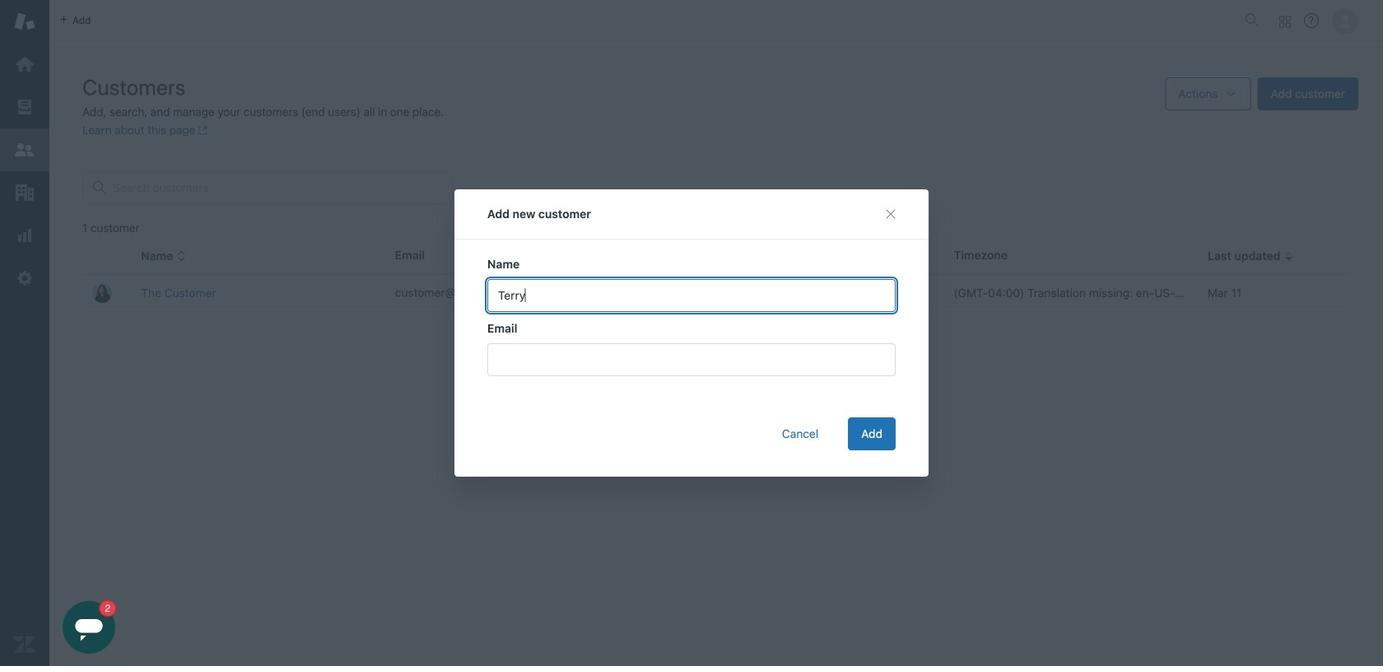 Task type: locate. For each thing, give the bounding box(es) containing it.
zendesk support image
[[14, 11, 35, 32]]

unverified email image
[[534, 287, 547, 300]]

dialog
[[455, 189, 929, 477]]

admin image
[[14, 268, 35, 289]]

None field
[[487, 279, 896, 312], [487, 343, 896, 376], [487, 279, 896, 312], [487, 343, 896, 376]]

get help image
[[1304, 13, 1319, 28]]

main element
[[0, 0, 49, 666]]

get started image
[[14, 54, 35, 75]]

organizations image
[[14, 182, 35, 203]]

Search customers field
[[113, 180, 442, 195]]



Task type: describe. For each thing, give the bounding box(es) containing it.
views image
[[14, 96, 35, 118]]

close modal image
[[884, 208, 898, 221]]

customers image
[[14, 139, 35, 161]]

(opens in a new tab) image
[[195, 125, 208, 135]]

zendesk products image
[[1280, 16, 1291, 28]]

reporting image
[[14, 225, 35, 246]]

zendesk image
[[14, 634, 35, 655]]



Task type: vqa. For each thing, say whether or not it's contained in the screenshot.
Search Customers field
yes



